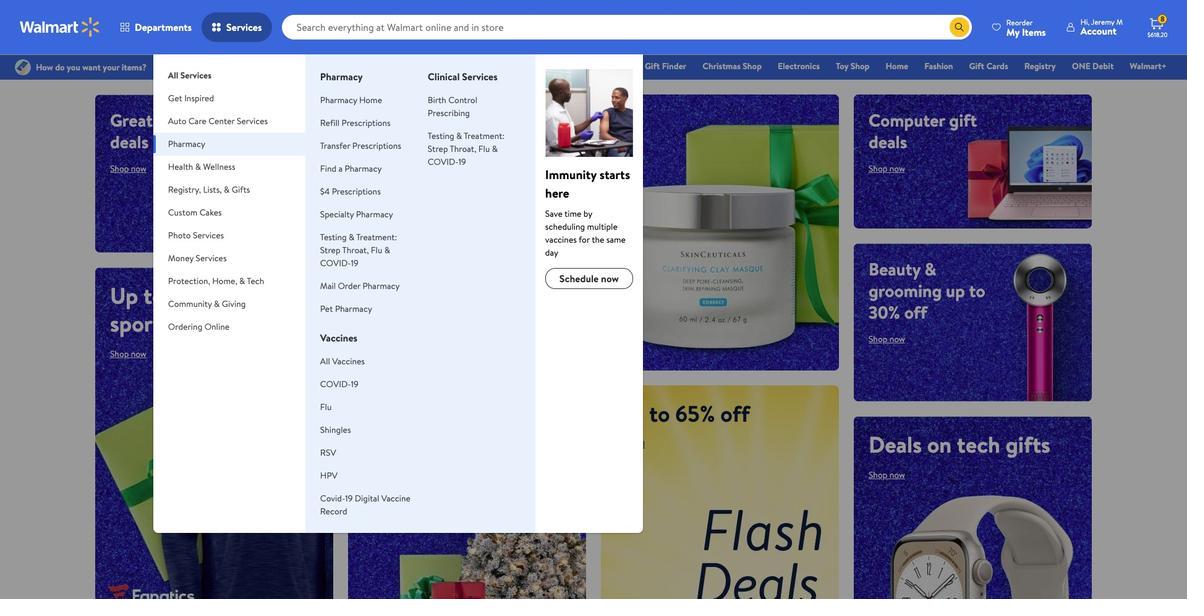 Task type: locate. For each thing, give the bounding box(es) containing it.
home up refill prescriptions
[[359, 94, 382, 106]]

1 vertical spatial throat,
[[342, 244, 369, 257]]

treatment: down specialty pharmacy link
[[356, 231, 397, 244]]

now for great home deals
[[131, 163, 146, 175]]

1 deals from the left
[[110, 130, 149, 154]]

services down "cakes"
[[193, 229, 224, 242]]

1 vertical spatial deals
[[869, 429, 922, 460]]

1 horizontal spatial to
[[649, 399, 670, 429]]

gift left finder on the top right of the page
[[645, 60, 660, 72]]

all
[[168, 69, 178, 82], [363, 272, 397, 313], [320, 356, 330, 368]]

shop now for great home deals
[[110, 163, 146, 175]]

testing & treatment: strep throat, flu & covid-19 link up 'mail order pharmacy'
[[320, 231, 397, 270]]

money
[[168, 252, 194, 265]]

refill prescriptions link
[[320, 117, 391, 129]]

sports-
[[110, 309, 178, 339]]

gift
[[645, 60, 660, 72], [969, 60, 984, 72]]

up inside up to 25% off sports-fan gear
[[110, 281, 138, 312]]

grocery & essentials
[[552, 60, 629, 72]]

1 horizontal spatial up
[[616, 399, 644, 429]]

1 vertical spatial flu
[[371, 244, 382, 257]]

save
[[545, 208, 563, 220]]

transfer prescriptions
[[320, 140, 401, 152]]

2 vertical spatial prescriptions
[[332, 185, 381, 198]]

on
[[927, 429, 952, 460]]

same
[[606, 234, 626, 246]]

services up control
[[462, 70, 498, 83]]

pharmacy
[[320, 70, 363, 83], [320, 94, 357, 106], [168, 138, 205, 150], [345, 163, 382, 175], [356, 208, 393, 221], [363, 280, 400, 292], [335, 303, 372, 315]]

0 horizontal spatial testing & treatment: strep throat, flu & covid-19 link
[[320, 231, 397, 270]]

deals inside computer gift deals
[[869, 130, 907, 154]]

schedule now
[[559, 272, 619, 286]]

rsv link
[[320, 447, 336, 459]]

toy shop
[[836, 60, 870, 72]]

0 vertical spatial strep
[[428, 143, 448, 155]]

fashion link
[[919, 59, 959, 73]]

0 vertical spatial home
[[886, 60, 908, 72]]

treatment: down control
[[464, 130, 505, 142]]

registry link
[[1019, 59, 1061, 73]]

schedule
[[559, 272, 599, 286]]

all up covid-19
[[320, 356, 330, 368]]

birth control prescribing
[[428, 94, 477, 119]]

pharmacy inside dropdown button
[[168, 138, 205, 150]]

0 vertical spatial throat,
[[450, 143, 476, 155]]

all for all services
[[168, 69, 178, 82]]

2 gift from the left
[[969, 60, 984, 72]]

deals link
[[509, 59, 541, 73]]

health
[[168, 161, 193, 173]]

shop
[[743, 60, 762, 72], [851, 60, 870, 72], [110, 163, 129, 175], [869, 163, 888, 175], [869, 333, 888, 345], [110, 348, 129, 360], [616, 438, 635, 451], [869, 469, 888, 481]]

services for clinical services
[[462, 70, 498, 83]]

pharmacy down 'order'
[[335, 303, 372, 315]]

services up inspired
[[180, 69, 211, 82]]

0 vertical spatial up
[[110, 281, 138, 312]]

time
[[564, 208, 581, 220]]

mail order pharmacy link
[[320, 280, 400, 292]]

electronics
[[778, 60, 820, 72]]

pharmacy home
[[320, 94, 382, 106]]

by
[[584, 208, 592, 220]]

essentials
[[592, 60, 629, 72]]

testing & treatment: strep throat, flu & covid-19 up 'mail order pharmacy'
[[320, 231, 397, 270]]

now for computer gift deals
[[890, 163, 905, 175]]

0 horizontal spatial up
[[110, 281, 138, 312]]

vaccines up all vaccines
[[320, 331, 358, 345]]

refill prescriptions
[[320, 117, 391, 129]]

testing down prescribing
[[428, 130, 454, 142]]

off
[[214, 281, 244, 312], [904, 300, 927, 324], [721, 399, 750, 429]]

to left 65%
[[649, 399, 670, 429]]

strep up mail at the top left of page
[[320, 244, 340, 257]]

0 horizontal spatial strep
[[320, 244, 340, 257]]

all right 'order'
[[363, 272, 397, 313]]

0 horizontal spatial testing & treatment: strep throat, flu & covid-19
[[320, 231, 397, 270]]

home
[[886, 60, 908, 72], [359, 94, 382, 106]]

gift for gift cards
[[969, 60, 984, 72]]

19 down all vaccines
[[351, 378, 358, 391]]

gift inside 'link'
[[969, 60, 984, 72]]

shop now link for beauty & grooming up to 30% off
[[869, 333, 905, 345]]

services up 'protection, home, & tech' on the top of page
[[196, 252, 227, 265]]

services inside dropdown button
[[237, 115, 268, 127]]

for
[[579, 234, 590, 246]]

2 horizontal spatial off
[[904, 300, 927, 324]]

0 horizontal spatial to
[[143, 281, 164, 312]]

prescriptions up transfer prescriptions link
[[342, 117, 391, 129]]

toy shop link
[[830, 59, 875, 73]]

1 vertical spatial testing
[[320, 231, 347, 244]]

shop for computer gift deals
[[869, 163, 888, 175]]

1 horizontal spatial testing & treatment: strep throat, flu & covid-19
[[428, 130, 505, 168]]

2 horizontal spatial flu
[[478, 143, 490, 155]]

2 vertical spatial all
[[320, 356, 330, 368]]

services for photo services
[[193, 229, 224, 242]]

one debit
[[1072, 60, 1114, 72]]

deals for beauty
[[869, 130, 907, 154]]

0 vertical spatial prescriptions
[[342, 117, 391, 129]]

0 vertical spatial deals
[[515, 60, 536, 72]]

walmart+ link
[[1124, 59, 1172, 73]]

hi,
[[1081, 17, 1090, 27]]

2 horizontal spatial all
[[363, 272, 397, 313]]

1 vertical spatial home
[[359, 94, 382, 106]]

shop inside toy shop link
[[851, 60, 870, 72]]

1 horizontal spatial gift
[[969, 60, 984, 72]]

0 horizontal spatial testing
[[320, 231, 347, 244]]

savings
[[464, 272, 555, 313]]

covid- down prescribing
[[428, 156, 458, 168]]

1 horizontal spatial off
[[721, 399, 750, 429]]

walmart image
[[20, 17, 100, 37]]

prescriptions up specialty pharmacy at left top
[[332, 185, 381, 198]]

shop now link for up to 25% off sports-fan gear
[[110, 348, 146, 360]]

0 horizontal spatial deals
[[515, 60, 536, 72]]

19 down prescribing
[[458, 156, 466, 168]]

home,
[[212, 275, 237, 288]]

1 vertical spatial testing & treatment: strep throat, flu & covid-19
[[320, 231, 397, 270]]

1 horizontal spatial all
[[320, 356, 330, 368]]

to right up
[[969, 279, 985, 303]]

services inside popup button
[[226, 20, 262, 34]]

deals for deals
[[515, 60, 536, 72]]

pharmacy button
[[153, 133, 305, 156]]

all up get
[[168, 69, 178, 82]]

to left 25%
[[143, 281, 164, 312]]

walmart+
[[1130, 60, 1167, 72]]

1 vertical spatial prescriptions
[[352, 140, 401, 152]]

1 horizontal spatial testing & treatment: strep throat, flu & covid-19 link
[[428, 130, 505, 168]]

2 deals from the left
[[869, 130, 907, 154]]

0 vertical spatial testing
[[428, 130, 454, 142]]

1 horizontal spatial flu
[[371, 244, 382, 257]]

testing down the specialty
[[320, 231, 347, 244]]

0 vertical spatial covid-
[[428, 156, 458, 168]]

& inside "link"
[[584, 60, 590, 72]]

shop now for computer gift deals
[[869, 163, 905, 175]]

strep down prescribing
[[428, 143, 448, 155]]

health & wellness
[[168, 161, 235, 173]]

tech
[[957, 429, 1000, 460]]

record
[[320, 506, 347, 518]]

Search search field
[[282, 15, 972, 40]]

testing & treatment: strep throat, flu & covid-19 link down prescribing
[[428, 130, 505, 168]]

my
[[1007, 25, 1020, 39]]

grocery & essentials link
[[546, 59, 634, 73]]

1 horizontal spatial deals
[[869, 429, 922, 460]]

up for up to 65% off
[[616, 399, 644, 429]]

8
[[1161, 14, 1165, 24]]

flu
[[478, 143, 490, 155], [371, 244, 382, 257], [320, 401, 332, 414]]

0 horizontal spatial all
[[168, 69, 178, 82]]

photo
[[168, 229, 191, 242]]

prescriptions down refill prescriptions
[[352, 140, 401, 152]]

1 vertical spatial all
[[363, 272, 397, 313]]

gift cards
[[969, 60, 1008, 72]]

vaccines up covid-19
[[332, 356, 365, 368]]

one debit link
[[1066, 59, 1119, 73]]

deals left on
[[869, 429, 922, 460]]

gear
[[215, 309, 259, 339]]

find a pharmacy
[[320, 163, 382, 175]]

now for deals on tech gifts
[[890, 469, 905, 481]]

registry
[[1024, 60, 1056, 72]]

deals on tech gifts
[[869, 429, 1051, 460]]

1 horizontal spatial throat,
[[450, 143, 476, 155]]

covid- down all vaccines
[[320, 378, 351, 391]]

2 horizontal spatial to
[[969, 279, 985, 303]]

community & giving
[[168, 298, 246, 310]]

2 vertical spatial flu
[[320, 401, 332, 414]]

mail
[[320, 280, 336, 292]]

shingles link
[[320, 424, 351, 437]]

0 vertical spatial all
[[168, 69, 178, 82]]

1 horizontal spatial strep
[[428, 143, 448, 155]]

1 vertical spatial testing & treatment: strep throat, flu & covid-19 link
[[320, 231, 397, 270]]

transfer prescriptions link
[[320, 140, 401, 152]]

services up all services link
[[226, 20, 262, 34]]

christmas shop link
[[697, 59, 767, 73]]

prescriptions for $4 prescriptions
[[332, 185, 381, 198]]

1 vertical spatial up
[[616, 399, 644, 429]]

now for up to 25% off sports-fan gear
[[131, 348, 146, 360]]

1 vertical spatial strep
[[320, 244, 340, 257]]

1 horizontal spatial testing
[[428, 130, 454, 142]]

0 vertical spatial treatment:
[[464, 130, 505, 142]]

1 horizontal spatial home
[[886, 60, 908, 72]]

deals
[[515, 60, 536, 72], [869, 429, 922, 460]]

to
[[969, 279, 985, 303], [143, 281, 164, 312], [649, 399, 670, 429]]

throat, down prescribing
[[450, 143, 476, 155]]

testing
[[428, 130, 454, 142], [320, 231, 347, 244]]

deals inside great home deals
[[110, 130, 149, 154]]

0 vertical spatial vaccines
[[320, 331, 358, 345]]

deals for up
[[110, 130, 149, 154]]

now
[[131, 163, 146, 175], [890, 163, 905, 175], [601, 272, 619, 286], [890, 333, 905, 345], [131, 348, 146, 360], [890, 469, 905, 481]]

all vaccines
[[320, 356, 365, 368]]

home left the fashion link
[[886, 60, 908, 72]]

to for up to 25% off sports-fan gear
[[143, 281, 164, 312]]

services right center
[[237, 115, 268, 127]]

0 horizontal spatial throat,
[[342, 244, 369, 257]]

birth control prescribing link
[[428, 94, 477, 119]]

shop for up to 65% off
[[616, 438, 635, 451]]

gift left cards on the right of page
[[969, 60, 984, 72]]

off inside up to 25% off sports-fan gear
[[214, 281, 244, 312]]

0 horizontal spatial deals
[[110, 130, 149, 154]]

pharmacy up health
[[168, 138, 205, 150]]

8 $618.20
[[1148, 14, 1168, 39]]

19 left digital
[[345, 493, 353, 505]]

shop for up to 25% off sports-fan gear
[[110, 348, 129, 360]]

0 horizontal spatial treatment:
[[356, 231, 397, 244]]

1 gift from the left
[[645, 60, 660, 72]]

ordering
[[168, 321, 202, 333]]

0 horizontal spatial flu
[[320, 401, 332, 414]]

one
[[1072, 60, 1091, 72]]

get inspired
[[168, 92, 214, 104]]

0 horizontal spatial off
[[214, 281, 244, 312]]

all for all new savings
[[363, 272, 397, 313]]

shop now link for computer gift deals
[[869, 163, 905, 175]]

services for money services
[[196, 252, 227, 265]]

deals left 'grocery'
[[515, 60, 536, 72]]

0 vertical spatial flu
[[478, 143, 490, 155]]

toy
[[836, 60, 849, 72]]

electronics link
[[772, 59, 825, 73]]

1 horizontal spatial deals
[[869, 130, 907, 154]]

to inside up to 25% off sports-fan gear
[[143, 281, 164, 312]]

covid- up mail at the top left of page
[[320, 257, 351, 270]]

lists,
[[203, 184, 222, 196]]

shop inside christmas shop link
[[743, 60, 762, 72]]

0 horizontal spatial gift
[[645, 60, 660, 72]]

testing & treatment: strep throat, flu & covid-19 down prescribing
[[428, 130, 505, 168]]

departments
[[135, 20, 192, 34]]

custom cakes
[[168, 207, 222, 219]]

computer
[[869, 108, 945, 132]]

off for up to 25% off sports-fan gear
[[214, 281, 244, 312]]

money services
[[168, 252, 227, 265]]

throat, down specialty pharmacy at left top
[[342, 244, 369, 257]]

protection, home, & tech button
[[153, 270, 305, 293]]

order
[[338, 280, 361, 292]]



Task type: vqa. For each thing, say whether or not it's contained in the screenshot.
Wellness
yes



Task type: describe. For each thing, give the bounding box(es) containing it.
gift finder
[[645, 60, 687, 72]]

$618.20
[[1148, 30, 1168, 39]]

transfer
[[320, 140, 350, 152]]

multiple
[[587, 221, 618, 233]]

pharmacy right a
[[345, 163, 382, 175]]

services button
[[202, 12, 272, 42]]

auto care center services button
[[153, 110, 305, 133]]

reorder my items
[[1007, 17, 1046, 39]]

pharmacy up "pharmacy home"
[[320, 70, 363, 83]]

0 vertical spatial testing & treatment: strep throat, flu & covid-19
[[428, 130, 505, 168]]

shop all
[[616, 438, 645, 451]]

shop now link for deals on tech gifts
[[869, 469, 905, 481]]

christmas shop
[[703, 60, 762, 72]]

all vaccines link
[[320, 356, 365, 368]]

shop now for deals on tech gifts
[[869, 469, 905, 481]]

flu link
[[320, 401, 332, 414]]

find
[[320, 163, 336, 175]]

1 vertical spatial covid-
[[320, 257, 351, 270]]

specialty
[[320, 208, 354, 221]]

christmas
[[703, 60, 741, 72]]

ordering online button
[[153, 316, 305, 339]]

registry, lists, & gifts
[[168, 184, 250, 196]]

1 vertical spatial vaccines
[[332, 356, 365, 368]]

to inside beauty & grooming up to 30% off
[[969, 279, 985, 303]]

auto
[[168, 115, 186, 127]]

to for up to 65% off
[[649, 399, 670, 429]]

all services
[[168, 69, 211, 82]]

hpv link
[[320, 470, 338, 482]]

0 horizontal spatial home
[[359, 94, 382, 106]]

search icon image
[[955, 22, 964, 32]]

birth
[[428, 94, 446, 106]]

& inside beauty & grooming up to 30% off
[[925, 257, 937, 281]]

1 vertical spatial treatment:
[[356, 231, 397, 244]]

protection, home, & tech
[[168, 275, 264, 288]]

hpv
[[320, 470, 338, 482]]

gift
[[949, 108, 977, 132]]

off inside beauty & grooming up to 30% off
[[904, 300, 927, 324]]

shop all link
[[616, 438, 645, 451]]

0 vertical spatial testing & treatment: strep throat, flu & covid-19 link
[[428, 130, 505, 168]]

beauty
[[869, 257, 921, 281]]

grooming
[[869, 279, 942, 303]]

inspired
[[184, 92, 214, 104]]

shop now for beauty & grooming up to 30% off
[[869, 333, 905, 345]]

pharmacy right 'order'
[[363, 280, 400, 292]]

registry,
[[168, 184, 201, 196]]

finder
[[662, 60, 687, 72]]

protection,
[[168, 275, 210, 288]]

rsv
[[320, 447, 336, 459]]

m
[[1116, 17, 1123, 27]]

pharmacy down $4 prescriptions link
[[356, 208, 393, 221]]

services for all services
[[180, 69, 211, 82]]

shop now link for great home deals
[[110, 163, 146, 175]]

shingles
[[320, 424, 351, 437]]

1 horizontal spatial treatment:
[[464, 130, 505, 142]]

giving
[[222, 298, 246, 310]]

gift for gift finder
[[645, 60, 660, 72]]

deals for deals on tech gifts
[[869, 429, 922, 460]]

shop now for up to 25% off sports-fan gear
[[110, 348, 146, 360]]

shop for beauty & grooming up to 30% off
[[869, 333, 888, 345]]

get
[[168, 92, 182, 104]]

pharmacy home link
[[320, 94, 382, 106]]

debit
[[1093, 60, 1114, 72]]

all
[[637, 438, 645, 451]]

19 up 'mail order pharmacy'
[[351, 257, 358, 270]]

beauty & grooming up to 30% off
[[869, 257, 985, 324]]

great home deals
[[110, 108, 199, 154]]

gifts
[[232, 184, 250, 196]]

prescriptions for refill prescriptions
[[342, 117, 391, 129]]

find a pharmacy link
[[320, 163, 382, 175]]

prescriptions for transfer prescriptions
[[352, 140, 401, 152]]

ordering online
[[168, 321, 229, 333]]

wellness
[[203, 161, 235, 173]]

pet pharmacy link
[[320, 303, 372, 315]]

control
[[448, 94, 477, 106]]

25%
[[170, 281, 209, 312]]

registry, lists, & gifts button
[[153, 179, 305, 202]]

departments button
[[110, 12, 202, 42]]

pet
[[320, 303, 333, 315]]

off for up to 65% off
[[721, 399, 750, 429]]

specialty pharmacy
[[320, 208, 393, 221]]

here
[[545, 185, 569, 202]]

get inspired button
[[153, 87, 305, 110]]

pharmacy up refill
[[320, 94, 357, 106]]

the
[[592, 234, 604, 246]]

mail order pharmacy
[[320, 280, 400, 292]]

$4 prescriptions
[[320, 185, 381, 198]]

all new savings
[[363, 272, 555, 313]]

custom cakes button
[[153, 202, 305, 224]]

all services link
[[153, 54, 305, 87]]

all for all vaccines
[[320, 356, 330, 368]]

gifts
[[1006, 429, 1051, 460]]

clinical services
[[428, 70, 498, 83]]

shop for deals on tech gifts
[[869, 469, 888, 481]]

65%
[[675, 399, 715, 429]]

pharmacy image
[[545, 69, 633, 157]]

2 vertical spatial covid-
[[320, 378, 351, 391]]

care
[[189, 115, 206, 127]]

gift cards link
[[964, 59, 1014, 73]]

19 inside covid-19 digital vaccine record
[[345, 493, 353, 505]]

items
[[1022, 25, 1046, 39]]

up
[[946, 279, 965, 303]]

now for beauty & grooming up to 30% off
[[890, 333, 905, 345]]

refill
[[320, 117, 340, 129]]

Walmart Site-Wide search field
[[282, 15, 972, 40]]

up for up to 25% off sports-fan gear
[[110, 281, 138, 312]]

$4 prescriptions link
[[320, 185, 381, 198]]

custom
[[168, 207, 197, 219]]

& inside 'dropdown button'
[[195, 161, 201, 173]]

pet pharmacy
[[320, 303, 372, 315]]

$4
[[320, 185, 330, 198]]

shop for great home deals
[[110, 163, 129, 175]]

tech
[[247, 275, 264, 288]]



